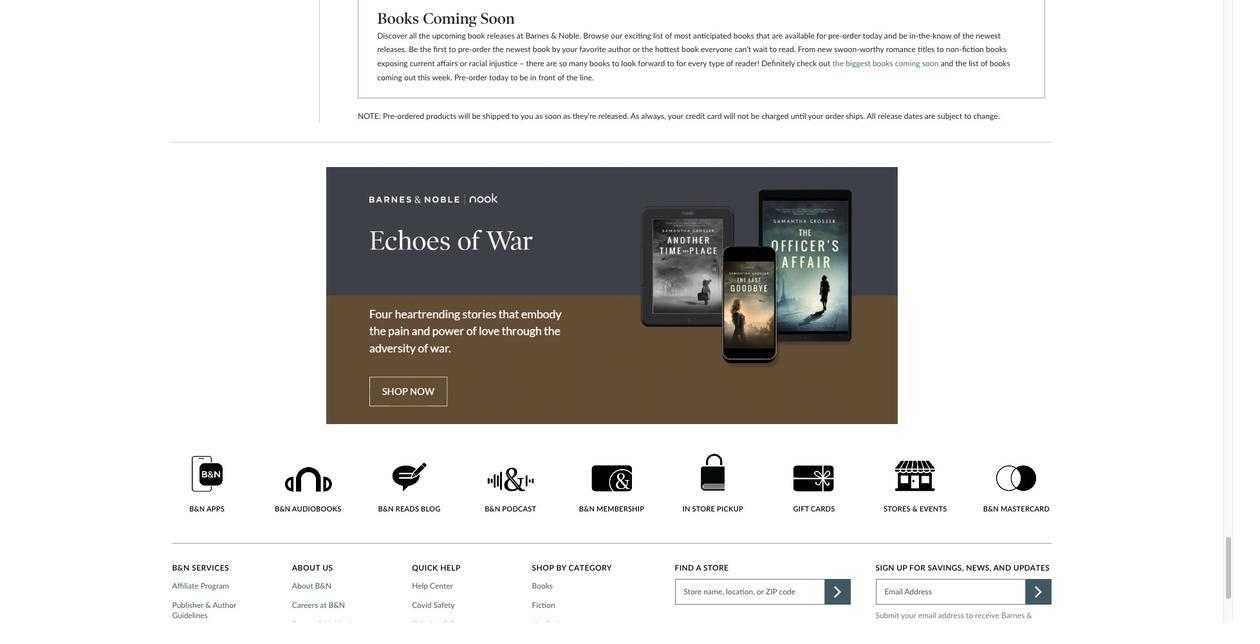 Task type: vqa. For each thing, say whether or not it's contained in the screenshot.
About related to About B&N
yes



Task type: describe. For each thing, give the bounding box(es) containing it.
to left the non-
[[937, 45, 944, 54]]

books inside the and the list of books coming out this week. pre-order today to be in front of the line.
[[990, 59, 1010, 68]]

reads
[[396, 505, 419, 514]]

list inside discover all the upcoming book releases at barnes & noble. browse our exciting list of most anticipated books that are available for pre-order today and be in-the-know of the newest releases. be the first to pre-order the newest book by your favorite author or the hottest book everyone can't wait to read. from new swoon-worthy romance titles to non-fiction books exposing current affairs or racial injustice – there are so many books to look forward to for every type of reader! definitely check out
[[653, 31, 663, 40]]

the up forward
[[642, 45, 653, 54]]

2 vertical spatial for
[[909, 564, 926, 573]]

program
[[201, 582, 229, 591]]

type
[[709, 59, 724, 68]]

to right subject
[[964, 112, 971, 121]]

coming inside the and the list of books coming out this week. pre-order today to be in front of the line.
[[377, 73, 402, 83]]

today inside the and the list of books coming out this week. pre-order today to be in front of the line.
[[489, 73, 508, 83]]

1 as from the left
[[535, 112, 543, 121]]

cards
[[811, 505, 835, 514]]

1 horizontal spatial help
[[440, 564, 461, 573]]

releases
[[487, 31, 515, 40]]

Please complete this field to find a store text field
[[675, 580, 825, 605]]

in store pickup link
[[678, 455, 748, 514]]

front
[[538, 73, 556, 83]]

wait
[[753, 45, 768, 54]]

hottest
[[655, 45, 680, 54]]

you
[[521, 112, 533, 121]]

in
[[683, 505, 690, 514]]

out inside the and the list of books coming out this week. pre-order today to be in front of the line.
[[404, 73, 416, 83]]

everyone
[[701, 45, 733, 54]]

forward
[[638, 59, 665, 68]]

submit your email address to receive barnes & noble offers & updates. you can view barnes 
[[876, 611, 1034, 623]]

upcoming
[[432, 31, 466, 40]]

the up fiction at the right top of page
[[962, 31, 974, 40]]

2 horizontal spatial book
[[682, 45, 699, 54]]

order left ships.
[[825, 112, 844, 121]]

& right receive
[[1027, 611, 1032, 621]]

list inside the and the list of books coming out this week. pre-order today to be in front of the line.
[[969, 59, 979, 68]]

non-
[[946, 45, 962, 54]]

b&n services
[[172, 564, 229, 573]]

racial
[[469, 59, 487, 68]]

released.
[[598, 112, 629, 121]]

injustice
[[489, 59, 518, 68]]

2 horizontal spatial and
[[994, 564, 1011, 573]]

there
[[526, 59, 544, 68]]

releases.
[[377, 45, 407, 54]]

your inside discover all the upcoming book releases at barnes & noble. browse our exciting list of most anticipated books that are available for pre-order today and be in-the-know of the newest releases. be the first to pre-order the newest book by your favorite author or the hottest book everyone can't wait to read. from new swoon-worthy romance titles to non-fiction books exposing current affairs or racial injustice – there are so many books to look forward to for every type of reader! definitely check out
[[562, 45, 577, 54]]

publisher & author guidelines link
[[172, 601, 275, 622]]

affiliate
[[172, 582, 199, 591]]

0 horizontal spatial book
[[468, 31, 485, 40]]

1 horizontal spatial coming
[[895, 59, 920, 68]]

0 vertical spatial soon
[[922, 59, 939, 68]]

soon
[[481, 9, 515, 28]]

about b&n link
[[292, 582, 335, 592]]

& inside stores & events link
[[912, 505, 918, 514]]

membership
[[597, 505, 644, 514]]

coming
[[423, 9, 477, 28]]

2 as from the left
[[563, 112, 571, 121]]

stores & events link
[[881, 462, 950, 514]]

all
[[409, 31, 417, 40]]

of left most
[[665, 31, 672, 40]]

books right fiction at the right top of page
[[986, 45, 1007, 54]]

b&n for b&n membership
[[579, 505, 595, 514]]

stores & events
[[884, 505, 947, 514]]

worthy
[[860, 45, 884, 54]]

be inside discover all the upcoming book releases at barnes & noble. browse our exciting list of most anticipated books that are available for pre-order today and be in-the-know of the newest releases. be the first to pre-order the newest book by your favorite author or the hottest book everyone can't wait to read. from new swoon-worthy romance titles to non-fiction books exposing current affairs or racial injustice – there are so many books to look forward to for every type of reader! definitely check out
[[899, 31, 907, 40]]

biggest
[[846, 59, 870, 68]]

books up "can't"
[[733, 31, 754, 40]]

by
[[552, 45, 560, 54]]

and inside the and the list of books coming out this week. pre-order today to be in front of the line.
[[941, 59, 953, 68]]

note: pre-ordered products will be shipped to you as soon as they're released. as always, your credit card will not be charged until your order ships. all release dates are subject to change.
[[358, 112, 1000, 121]]

the-
[[919, 31, 933, 40]]

email
[[918, 611, 936, 621]]

not
[[737, 112, 749, 121]]

blog
[[421, 505, 440, 514]]

in-
[[909, 31, 919, 40]]

to left look
[[612, 59, 619, 68]]

to left you
[[512, 112, 519, 121]]

sign up for savings, news, and updates
[[876, 564, 1050, 573]]

events
[[920, 505, 947, 514]]

products
[[426, 112, 456, 121]]

out inside discover all the upcoming book releases at barnes & noble. browse our exciting list of most anticipated books that are available for pre-order today and be in-the-know of the newest releases. be the first to pre-order the newest book by your favorite author or the hottest book everyone can't wait to read. from new swoon-worthy romance titles to non-fiction books exposing current affairs or racial injustice – there are so many books to look forward to for every type of reader! definitely check out
[[819, 59, 830, 68]]

of down fiction at the right top of page
[[981, 59, 988, 68]]

1 will from the left
[[458, 112, 470, 121]]

anticipated
[[693, 31, 731, 40]]

address
[[938, 611, 964, 621]]

1 horizontal spatial for
[[817, 31, 826, 40]]

first
[[433, 45, 447, 54]]

and inside discover all the upcoming book releases at barnes & noble. browse our exciting list of most anticipated books that are available for pre-order today and be in-the-know of the newest releases. be the first to pre-order the newest book by your favorite author or the hottest book everyone can't wait to read. from new swoon-worthy romance titles to non-fiction books exposing current affairs or racial injustice – there are so many books to look forward to for every type of reader! definitely check out
[[884, 31, 897, 40]]

today inside discover all the upcoming book releases at barnes & noble. browse our exciting list of most anticipated books that are available for pre-order today and be in-the-know of the newest releases. be the first to pre-order the newest book by your favorite author or the hottest book everyone can't wait to read. from new swoon-worthy romance titles to non-fiction books exposing current affairs or racial injustice – there are so many books to look forward to for every type of reader! definitely check out
[[863, 31, 882, 40]]

find a store
[[675, 564, 729, 573]]

of right type
[[726, 59, 733, 68]]

about us
[[292, 564, 333, 573]]

1 horizontal spatial book
[[533, 45, 550, 54]]

to inside submit your email address to receive barnes & noble offers & updates. you can view barnes
[[966, 611, 973, 621]]

the right the "be"
[[420, 45, 431, 54]]

discover all the upcoming book releases at barnes & noble. browse our exciting list of most anticipated books that are available for pre-order today and be in-the-know of the newest releases. be the first to pre-order the newest book by your favorite author or the hottest book everyone can't wait to read. from new swoon-worthy romance titles to non-fiction books exposing current affairs or racial injustice – there are so many books to look forward to for every type of reader! definitely check out
[[377, 31, 1007, 68]]

be left "shipped"
[[472, 112, 481, 121]]

subject
[[937, 112, 962, 121]]

fiction
[[962, 45, 984, 54]]

affairs
[[437, 59, 458, 68]]

b&n for b&n mastercard
[[983, 505, 999, 514]]

publisher & author guidelines
[[172, 601, 236, 621]]

b&n audiobooks link
[[273, 467, 343, 514]]

noble
[[876, 623, 896, 623]]

check
[[797, 59, 817, 68]]

in
[[530, 73, 536, 83]]

to right first
[[449, 45, 456, 54]]

pickup
[[717, 505, 743, 514]]

books down favorite
[[589, 59, 610, 68]]

careers at b&n link
[[292, 601, 349, 611]]

b&n podcast
[[485, 505, 536, 514]]

b&n reads blog link
[[375, 464, 444, 514]]

store
[[703, 564, 729, 573]]

updates
[[1013, 564, 1050, 573]]

pre- inside the and the list of books coming out this week. pre-order today to be in front of the line.
[[454, 73, 469, 83]]

1 vertical spatial help
[[412, 582, 428, 591]]

books link
[[532, 582, 557, 592]]

favorite
[[579, 45, 606, 54]]

& inside publisher & author guidelines
[[205, 601, 211, 611]]

careers at b&n
[[292, 601, 345, 611]]

b&n audiobooks
[[275, 505, 341, 514]]

books for books coming soon
[[377, 9, 419, 28]]

2 will from the left
[[724, 112, 735, 121]]

books for books link
[[532, 582, 553, 591]]

order up racial
[[472, 45, 491, 54]]

help center link
[[412, 582, 457, 592]]

center
[[430, 582, 453, 591]]

gift cards
[[793, 505, 835, 514]]

view
[[986, 623, 1001, 623]]

advertisement element
[[326, 167, 897, 425]]

all
[[867, 112, 876, 121]]



Task type: locate. For each thing, give the bounding box(es) containing it.
b&n down about b&n link
[[329, 601, 345, 611]]

many
[[569, 59, 587, 68]]

receive
[[975, 611, 999, 621]]

as right you
[[535, 112, 543, 121]]

to down hottest
[[667, 59, 674, 68]]

barnes up there on the left of page
[[525, 31, 549, 40]]

swoon-
[[834, 45, 860, 54]]

1 vertical spatial or
[[460, 59, 467, 68]]

the biggest books coming soon
[[832, 59, 939, 68]]

card
[[707, 112, 722, 121]]

0 vertical spatial today
[[863, 31, 882, 40]]

coming down romance
[[895, 59, 920, 68]]

2 vertical spatial are
[[925, 112, 935, 121]]

about for about us
[[292, 564, 320, 573]]

will left not at the right of page
[[724, 112, 735, 121]]

0 vertical spatial or
[[633, 45, 640, 54]]

0 horizontal spatial and
[[884, 31, 897, 40]]

1 about from the top
[[292, 564, 320, 573]]

pre-
[[828, 31, 842, 40], [458, 45, 472, 54]]

0 horizontal spatial for
[[676, 59, 686, 68]]

and right the news,
[[994, 564, 1011, 573]]

and down the non-
[[941, 59, 953, 68]]

can
[[972, 623, 984, 623]]

help center
[[412, 582, 453, 591]]

newest up –
[[506, 45, 531, 54]]

for right up
[[909, 564, 926, 573]]

b&n for b&n services
[[172, 564, 190, 573]]

are right dates
[[925, 112, 935, 121]]

b&n reads blog
[[378, 505, 440, 514]]

your right by
[[562, 45, 577, 54]]

your up offers at the bottom right
[[901, 611, 916, 621]]

0 vertical spatial pre-
[[828, 31, 842, 40]]

or down exciting
[[633, 45, 640, 54]]

& up by
[[551, 31, 557, 40]]

b&n apps link
[[172, 456, 242, 514]]

today
[[863, 31, 882, 40], [489, 73, 508, 83]]

books up the discover
[[377, 9, 419, 28]]

b&n membership
[[579, 505, 644, 514]]

0 horizontal spatial out
[[404, 73, 416, 83]]

b&n for b&n audiobooks
[[275, 505, 290, 514]]

0 vertical spatial list
[[653, 31, 663, 40]]

1 horizontal spatial pre-
[[828, 31, 842, 40]]

1 vertical spatial books
[[532, 582, 553, 591]]

about for about b&n
[[292, 582, 313, 591]]

b&n for b&n reads blog
[[378, 505, 394, 514]]

1 horizontal spatial out
[[819, 59, 830, 68]]

0 horizontal spatial are
[[546, 59, 557, 68]]

for up new
[[817, 31, 826, 40]]

about up about b&n
[[292, 564, 320, 573]]

1 horizontal spatial and
[[941, 59, 953, 68]]

& down email
[[919, 623, 925, 623]]

soon
[[922, 59, 939, 68], [545, 112, 561, 121]]

& inside discover all the upcoming book releases at barnes & noble. browse our exciting list of most anticipated books that are available for pre-order today and be in-the-know of the newest releases. be the first to pre-order the newest book by your favorite author or the hottest book everyone can't wait to read. from new swoon-worthy romance titles to non-fiction books exposing current affairs or racial injustice – there are so many books to look forward to for every type of reader! definitely check out
[[551, 31, 557, 40]]

0 horizontal spatial soon
[[545, 112, 561, 121]]

0 horizontal spatial help
[[412, 582, 428, 591]]

2 horizontal spatial are
[[925, 112, 935, 121]]

current
[[410, 59, 435, 68]]

as
[[535, 112, 543, 121], [563, 112, 571, 121]]

credit
[[685, 112, 705, 121]]

b&n for b&n podcast
[[485, 505, 500, 514]]

list
[[653, 31, 663, 40], [969, 59, 979, 68]]

today up worthy at the right of page
[[863, 31, 882, 40]]

shop by category
[[532, 564, 612, 573]]

1 horizontal spatial will
[[724, 112, 735, 121]]

0 horizontal spatial pre-
[[458, 45, 472, 54]]

list down fiction at the right top of page
[[969, 59, 979, 68]]

the down 'releases'
[[493, 45, 504, 54]]

0 vertical spatial are
[[772, 31, 783, 40]]

your inside submit your email address to receive barnes & noble offers & updates. you can view barnes
[[901, 611, 916, 621]]

1 horizontal spatial as
[[563, 112, 571, 121]]

1 horizontal spatial list
[[969, 59, 979, 68]]

help down "quick"
[[412, 582, 428, 591]]

books
[[733, 31, 754, 40], [986, 45, 1007, 54], [589, 59, 610, 68], [872, 59, 893, 68], [990, 59, 1010, 68]]

be
[[409, 45, 418, 54]]

find
[[675, 564, 694, 573]]

that
[[756, 31, 770, 40]]

about up 'careers'
[[292, 582, 313, 591]]

book up every at right
[[682, 45, 699, 54]]

will
[[458, 112, 470, 121], [724, 112, 735, 121]]

to inside the and the list of books coming out this week. pre-order today to be in front of the line.
[[510, 73, 518, 83]]

& left author
[[205, 601, 211, 611]]

mastercard
[[1001, 505, 1050, 514]]

read.
[[779, 45, 796, 54]]

author
[[213, 601, 236, 611]]

b&n mastercard link
[[982, 466, 1051, 514]]

to down injustice
[[510, 73, 518, 83]]

b&n left mastercard
[[983, 505, 999, 514]]

1 horizontal spatial pre-
[[454, 73, 469, 83]]

at inside discover all the upcoming book releases at barnes & noble. browse our exciting list of most anticipated books that are available for pre-order today and be in-the-know of the newest releases. be the first to pre-order the newest book by your favorite author or the hottest book everyone can't wait to read. from new swoon-worthy romance titles to non-fiction books exposing current affairs or racial injustice – there are so many books to look forward to for every type of reader! definitely check out
[[517, 31, 523, 40]]

of up the non-
[[954, 31, 960, 40]]

1 horizontal spatial at
[[517, 31, 523, 40]]

about b&n
[[292, 582, 331, 591]]

your
[[562, 45, 577, 54], [668, 112, 683, 121], [808, 112, 823, 121], [901, 611, 916, 621]]

2 vertical spatial barnes
[[1003, 623, 1027, 623]]

1 vertical spatial pre-
[[383, 112, 397, 121]]

order inside the and the list of books coming out this week. pre-order today to be in front of the line.
[[469, 73, 487, 83]]

0 vertical spatial books
[[377, 9, 419, 28]]

0 horizontal spatial as
[[535, 112, 543, 121]]

0 vertical spatial about
[[292, 564, 320, 573]]

shipped
[[483, 112, 510, 121]]

b&n for b&n apps
[[189, 505, 205, 514]]

books inside books link
[[532, 582, 553, 591]]

offers
[[898, 623, 917, 623]]

at
[[517, 31, 523, 40], [320, 601, 327, 611]]

books down worthy at the right of page
[[872, 59, 893, 68]]

b&n left the apps
[[189, 505, 205, 514]]

pre- up new
[[828, 31, 842, 40]]

1 vertical spatial soon
[[545, 112, 561, 121]]

author
[[608, 45, 631, 54]]

newest
[[976, 31, 1001, 40], [506, 45, 531, 54]]

fiction link
[[532, 601, 559, 611]]

today down injustice
[[489, 73, 508, 83]]

ordered
[[397, 112, 424, 121]]

books up fiction
[[532, 582, 553, 591]]

as left they're
[[563, 112, 571, 121]]

careers
[[292, 601, 318, 611]]

newest up fiction at the right top of page
[[976, 31, 1001, 40]]

b&n left the reads
[[378, 505, 394, 514]]

1 horizontal spatial books
[[532, 582, 553, 591]]

1 vertical spatial coming
[[377, 73, 402, 83]]

our
[[611, 31, 622, 40]]

the right all in the top of the page
[[419, 31, 430, 40]]

out
[[819, 59, 830, 68], [404, 73, 416, 83]]

submit
[[876, 611, 899, 621]]

soon right you
[[545, 112, 561, 121]]

Please complete this field text field
[[876, 580, 1026, 605]]

as
[[631, 112, 639, 121]]

1 vertical spatial out
[[404, 73, 416, 83]]

0 vertical spatial barnes
[[525, 31, 549, 40]]

book left by
[[533, 45, 550, 54]]

0 horizontal spatial pre-
[[383, 112, 397, 121]]

1 vertical spatial are
[[546, 59, 557, 68]]

to up you
[[966, 611, 973, 621]]

0 vertical spatial out
[[819, 59, 830, 68]]

pre- right note:
[[383, 112, 397, 121]]

and up romance
[[884, 31, 897, 40]]

your right "until"
[[808, 112, 823, 121]]

0 vertical spatial for
[[817, 31, 826, 40]]

1 horizontal spatial today
[[863, 31, 882, 40]]

romance
[[886, 45, 916, 54]]

list up hottest
[[653, 31, 663, 40]]

1 horizontal spatial soon
[[922, 59, 939, 68]]

to right the wait
[[770, 45, 777, 54]]

affiliate program link
[[172, 582, 233, 592]]

0 horizontal spatial list
[[653, 31, 663, 40]]

can't
[[735, 45, 751, 54]]

barnes up view
[[1001, 611, 1025, 621]]

or left racial
[[460, 59, 467, 68]]

0 horizontal spatial books
[[377, 9, 419, 28]]

the down the non-
[[955, 59, 967, 68]]

a
[[696, 564, 701, 573]]

know
[[933, 31, 952, 40]]

b&n down us
[[315, 582, 331, 591]]

audiobooks
[[292, 505, 341, 514]]

1 vertical spatial and
[[941, 59, 953, 68]]

0 vertical spatial and
[[884, 31, 897, 40]]

barnes inside discover all the upcoming book releases at barnes & noble. browse our exciting list of most anticipated books that are available for pre-order today and be in-the-know of the newest releases. be the first to pre-order the newest book by your favorite author or the hottest book everyone can't wait to read. from new swoon-worthy romance titles to non-fiction books exposing current affairs or racial injustice – there are so many books to look forward to for every type of reader! definitely check out
[[525, 31, 549, 40]]

0 vertical spatial help
[[440, 564, 461, 573]]

exposing
[[377, 59, 408, 68]]

1 vertical spatial newest
[[506, 45, 531, 54]]

be inside the and the list of books coming out this week. pre-order today to be in front of the line.
[[520, 73, 528, 83]]

1 horizontal spatial are
[[772, 31, 783, 40]]

& right stores
[[912, 505, 918, 514]]

out down new
[[819, 59, 830, 68]]

books coming soon
[[377, 9, 515, 28]]

1 horizontal spatial newest
[[976, 31, 1001, 40]]

at right 'releases'
[[517, 31, 523, 40]]

1 vertical spatial today
[[489, 73, 508, 83]]

covid safety link
[[412, 601, 459, 611]]

b&n left podcast at the left
[[485, 505, 500, 514]]

0 vertical spatial newest
[[976, 31, 1001, 40]]

of right front
[[557, 73, 564, 83]]

coming down exposing
[[377, 73, 402, 83]]

1 horizontal spatial or
[[633, 45, 640, 54]]

titles
[[918, 45, 935, 54]]

quick
[[412, 564, 438, 573]]

be right not at the right of page
[[751, 112, 759, 121]]

1 vertical spatial list
[[969, 59, 979, 68]]

order down racial
[[469, 73, 487, 83]]

barnes
[[525, 31, 549, 40], [1001, 611, 1025, 621], [1003, 623, 1027, 623]]

0 vertical spatial coming
[[895, 59, 920, 68]]

the biggest books coming soon link
[[832, 59, 939, 68]]

0 horizontal spatial at
[[320, 601, 327, 611]]

for
[[817, 31, 826, 40], [676, 59, 686, 68], [909, 564, 926, 573]]

2 vertical spatial and
[[994, 564, 1011, 573]]

b&n left the 'membership'
[[579, 505, 595, 514]]

0 horizontal spatial newest
[[506, 45, 531, 54]]

be left the in
[[520, 73, 528, 83]]

2 horizontal spatial for
[[909, 564, 926, 573]]

help up center
[[440, 564, 461, 573]]

0 horizontal spatial today
[[489, 73, 508, 83]]

books
[[377, 9, 419, 28], [532, 582, 553, 591]]

be left in-
[[899, 31, 907, 40]]

barnes right view
[[1003, 623, 1027, 623]]

gift
[[793, 505, 809, 514]]

always,
[[641, 112, 666, 121]]

will right products
[[458, 112, 470, 121]]

or
[[633, 45, 640, 54], [460, 59, 467, 68]]

1 vertical spatial pre-
[[458, 45, 472, 54]]

for left every at right
[[676, 59, 686, 68]]

the left line.
[[566, 73, 578, 83]]

b&n
[[189, 505, 205, 514], [275, 505, 290, 514], [378, 505, 394, 514], [485, 505, 500, 514], [579, 505, 595, 514], [983, 505, 999, 514], [172, 564, 190, 573], [315, 582, 331, 591], [329, 601, 345, 611]]

about
[[292, 564, 320, 573], [292, 582, 313, 591]]

0 horizontal spatial or
[[460, 59, 467, 68]]

updates.
[[927, 623, 956, 623]]

definitely
[[761, 59, 795, 68]]

pre- right week.
[[454, 73, 469, 83]]

exciting
[[624, 31, 651, 40]]

books up change.
[[990, 59, 1010, 68]]

1 vertical spatial about
[[292, 582, 313, 591]]

store
[[692, 505, 715, 514]]

order up 'swoon-'
[[842, 31, 861, 40]]

0 vertical spatial pre-
[[454, 73, 469, 83]]

b&n up affiliate
[[172, 564, 190, 573]]

soon down titles
[[922, 59, 939, 68]]

1 vertical spatial at
[[320, 601, 327, 611]]

b&n left audiobooks
[[275, 505, 290, 514]]

reader!
[[735, 59, 759, 68]]

0 horizontal spatial coming
[[377, 73, 402, 83]]

are left the so
[[546, 59, 557, 68]]

book left 'releases'
[[468, 31, 485, 40]]

from
[[798, 45, 816, 54]]

1 vertical spatial barnes
[[1001, 611, 1025, 621]]

0 horizontal spatial will
[[458, 112, 470, 121]]

0 vertical spatial at
[[517, 31, 523, 40]]

this
[[418, 73, 430, 83]]

up
[[897, 564, 907, 573]]

and
[[884, 31, 897, 40], [941, 59, 953, 68], [994, 564, 1011, 573]]

b&n apps
[[189, 505, 225, 514]]

are right that on the top right
[[772, 31, 783, 40]]

the down 'swoon-'
[[832, 59, 844, 68]]

out left the this
[[404, 73, 416, 83]]

discover
[[377, 31, 407, 40]]

pre- up racial
[[458, 45, 472, 54]]

1 vertical spatial for
[[676, 59, 686, 68]]

podcast
[[502, 505, 536, 514]]

at right 'careers'
[[320, 601, 327, 611]]

stores
[[884, 505, 911, 514]]

us
[[323, 564, 333, 573]]

2 about from the top
[[292, 582, 313, 591]]

covid safety
[[412, 601, 455, 611]]

your left credit at the right top of the page
[[668, 112, 683, 121]]



